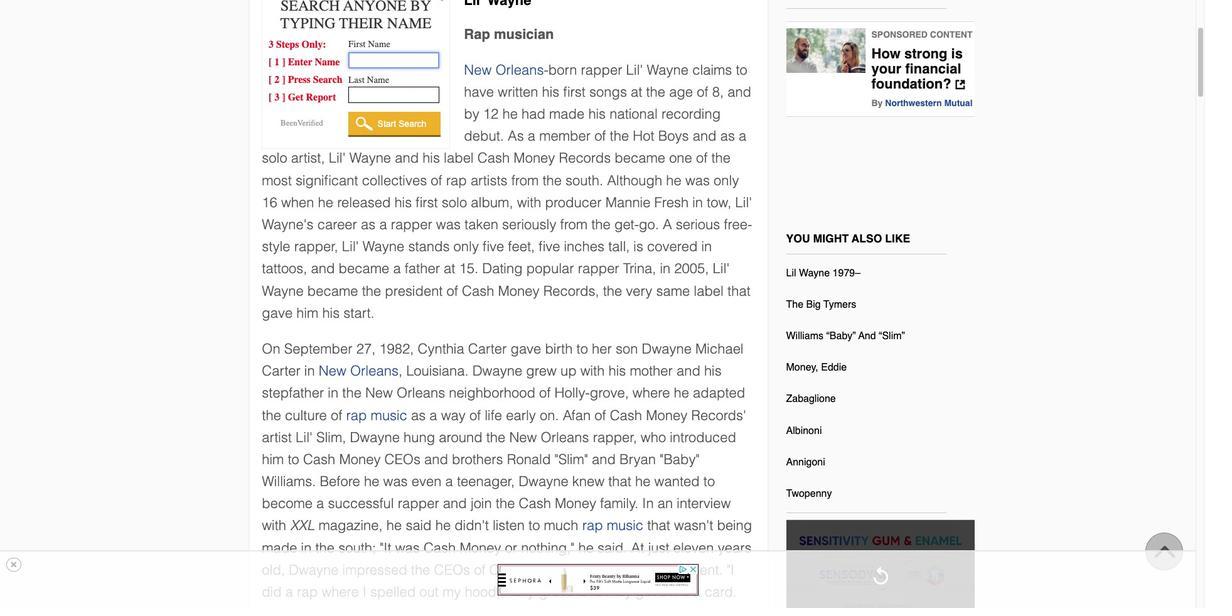 Task type: locate. For each thing, give the bounding box(es) containing it.
he down bryan
[[636, 474, 651, 489]]

1 horizontal spatial you
[[787, 231, 811, 245]]

1 vertical spatial where
[[322, 584, 359, 600]]

of right collectives
[[431, 172, 443, 188]]

"it
[[380, 540, 392, 556]]

2 vertical spatial as
[[411, 407, 426, 423]]

1 horizontal spatial holly-
[[555, 385, 590, 401]]

0 horizontal spatial music
[[371, 407, 408, 423]]

1 vertical spatial solo
[[442, 195, 467, 210]]

south.
[[566, 172, 604, 188]]

and up stop
[[578, 584, 602, 600]]

gave inside -born rapper lil' wayne claims to have written his first songs at the age of 8, and by 12 he had made his national recording debut. as a member of the hot boys and as a solo artist, lil' wayne and his label cash money records became one of the most significant collectives of rap artists from the south. although he was only 16 when he released his first solo album, with producer mannie fresh in tow, lil' wayne's career as a rapper was taken seriously from the get-go. a serious free- style rapper, lil' wayne stands only five feet, five inches tall, is covered in tattoos, and became a father at 15. dating popular rapper trina, in 2005, lil' wayne became the president of cash money records, the very same label that gave him his start.
[[262, 305, 293, 321]]

life
[[485, 407, 503, 423]]

from down 'producer'
[[561, 217, 588, 232]]

with
[[517, 195, 542, 210], [581, 363, 605, 379], [262, 518, 286, 534]]

1 vertical spatial rap music link
[[583, 518, 644, 534]]

rap right culture
[[346, 407, 367, 423]]

0 horizontal spatial by
[[464, 106, 480, 122]]

0 vertical spatial new orleans
[[464, 62, 544, 78]]

0 vertical spatial rap music link
[[346, 407, 408, 423]]

he right 12
[[503, 106, 518, 122]]

1 vertical spatial with
[[581, 363, 605, 379]]

with down her
[[581, 363, 605, 379]]

0 horizontal spatial made
[[262, 540, 297, 556]]

williams
[[787, 330, 824, 342]]

12
[[484, 106, 499, 122]]

1 horizontal spatial ceos
[[434, 562, 470, 578]]

by up grove
[[571, 562, 586, 578]]

1 vertical spatial made
[[262, 540, 297, 556]]

grove,
[[590, 385, 629, 401]]

advertisement region
[[262, 0, 451, 149], [498, 564, 699, 595]]

his down songs
[[589, 106, 606, 122]]

rapper, down career
[[294, 239, 338, 255]]

serious
[[676, 217, 721, 232]]

new down the september
[[319, 363, 347, 379]]

boys
[[659, 128, 689, 144]]

dwayne up know,
[[289, 562, 339, 578]]

the right one
[[712, 150, 731, 166]]

when
[[281, 195, 314, 210]]

as
[[508, 128, 524, 144]]

0 vertical spatial with
[[517, 195, 542, 210]]

2 vertical spatial gave
[[636, 584, 667, 600]]

as up hung
[[411, 407, 426, 423]]

holly-
[[555, 385, 590, 401], [504, 584, 540, 600]]

1 horizontal spatial at
[[631, 84, 643, 100]]

the big tymers
[[787, 299, 857, 310]]

0 horizontal spatial ceos
[[385, 452, 421, 467]]

he down the hood, at the left bottom of the page
[[477, 606, 493, 608]]

sponsored
[[872, 29, 928, 39]]

0 vertical spatial where
[[633, 385, 670, 401]]

rapper inside the as a way of life early on. afan of cash money records' artist lil' slim, dwayne hung around the new orleans rapper, who introduced him to cash money ceos and brothers ronald "slim" and bryan "baby" williams. before he was even a teenager, dwayne knew that he wanted to become a successful rapper and join the cash money family. in an interview with
[[398, 496, 440, 511]]

0 horizontal spatial solo
[[262, 150, 287, 166]]

around
[[439, 429, 483, 445]]

is
[[952, 46, 963, 61], [634, 239, 644, 255]]

1 vertical spatial first
[[416, 195, 438, 210]]

rap up said.
[[583, 518, 603, 534]]

1982,
[[380, 341, 414, 357]]

1 horizontal spatial is
[[952, 46, 963, 61]]

only up 'tow,'
[[714, 172, 740, 188]]

hot
[[633, 128, 655, 144]]

you
[[787, 231, 811, 245], [262, 606, 286, 608]]

northwestern
[[886, 98, 943, 108]]

carter up neighborhood
[[468, 341, 507, 357]]

cash down slim,
[[303, 452, 336, 467]]

0 vertical spatial advertisement region
[[262, 0, 451, 149]]

orleans up written
[[496, 62, 544, 78]]

rap inside that wasn't being made in the south; "it was cash money or nothing," he said. at just eleven years old, dwayne impressed the ceos of cash money by showing off his talent. "i did a rap where i spelled out my hood, holly-grove and they gave me a card. you know, you give a child a card, he ain't never stop callin' that number,
[[297, 584, 318, 600]]

holly- down up
[[555, 385, 590, 401]]

foundation?
[[872, 76, 952, 92]]

most
[[262, 172, 292, 188]]

0 horizontal spatial as
[[361, 217, 376, 232]]

"baby"
[[827, 330, 857, 342]]

0 vertical spatial holly-
[[555, 385, 590, 401]]

lil' right 2005,
[[713, 261, 730, 277]]

age
[[670, 84, 694, 100]]

1 vertical spatial new orleans
[[319, 363, 399, 379]]

collectives
[[362, 172, 427, 188]]

and inside , louisiana. dwayne grew up with his mother and his stepfather in the new orleans neighborhood of holly-grove, where he adapted the culture of
[[677, 363, 701, 379]]

where up you
[[322, 584, 359, 600]]

grove
[[540, 584, 575, 600]]

where down the mother
[[633, 385, 670, 401]]

member
[[540, 128, 591, 144]]

his up adapted
[[705, 363, 722, 379]]

1 horizontal spatial carter
[[468, 341, 507, 357]]

0 vertical spatial from
[[512, 172, 539, 188]]

five up dating
[[483, 239, 505, 255]]

1 horizontal spatial made
[[550, 106, 585, 122]]

lil' down culture
[[296, 429, 313, 445]]

him inside the as a way of life early on. afan of cash money records' artist lil' slim, dwayne hung around the new orleans rapper, who introduced him to cash money ceos and brothers ronald "slim" and bryan "baby" williams. before he was even a teenager, dwayne knew that he wanted to become a successful rapper and join the cash money family. in an interview with
[[262, 452, 284, 467]]

south;
[[339, 540, 376, 556]]

1 horizontal spatial five
[[539, 239, 561, 255]]

his right off
[[665, 562, 682, 578]]

that inside -born rapper lil' wayne claims to have written his first songs at the age of 8, and by 12 he had made his national recording debut. as a member of the hot boys and as a solo artist, lil' wayne and his label cash money records became one of the most significant collectives of rap artists from the south. although he was only 16 when he released his first solo album, with producer mannie fresh in tow, lil' wayne's career as a rapper was taken seriously from the get-go. a serious free- style rapper, lil' wayne stands only five feet, five inches tall, is covered in tattoos, and became a father at 15. dating popular rapper trina, in 2005, lil' wayne became the president of cash money records, the very same label that gave him his start.
[[728, 283, 751, 299]]

2 horizontal spatial gave
[[636, 584, 667, 600]]

1 vertical spatial is
[[634, 239, 644, 255]]

0 vertical spatial new orleans link
[[464, 62, 544, 78]]

solo up taken
[[442, 195, 467, 210]]

new orleans
[[464, 62, 544, 78], [319, 363, 399, 379]]

solo up most
[[262, 150, 287, 166]]

ceos up my
[[434, 562, 470, 578]]

xxl
[[290, 518, 315, 534]]

culture
[[285, 407, 327, 423]]

xxl magazine, he said he didn't listen to much rap music
[[290, 518, 644, 534]]

that up the michael
[[728, 283, 751, 299]]

1 vertical spatial rapper,
[[593, 429, 637, 445]]

five up popular
[[539, 239, 561, 255]]

orleans
[[496, 62, 544, 78], [350, 363, 399, 379], [397, 385, 445, 401], [541, 429, 590, 445]]

0 vertical spatial ceos
[[385, 452, 421, 467]]

the left south;
[[316, 540, 335, 556]]

1 vertical spatial by
[[571, 562, 586, 578]]

0 horizontal spatial gave
[[262, 305, 293, 321]]

1 horizontal spatial as
[[411, 407, 426, 423]]

as a way of life early on. afan of cash money records' artist lil' slim, dwayne hung around the new orleans rapper, who introduced him to cash money ceos and brothers ronald "slim" and bryan "baby" williams. before he was even a teenager, dwayne knew that he wanted to become a successful rapper and join the cash money family. in an interview with
[[262, 407, 747, 534]]

"slim"
[[555, 452, 588, 467]]

0 horizontal spatial carter
[[262, 363, 301, 379]]

released
[[337, 195, 391, 210]]

0 horizontal spatial with
[[262, 518, 286, 534]]

mutual
[[945, 98, 973, 108]]

first down collectives
[[416, 195, 438, 210]]

new orleans down 27,
[[319, 363, 399, 379]]

rap
[[464, 26, 490, 42]]

made inside that wasn't being made in the south; "it was cash money or nothing," he said. at just eleven years old, dwayne impressed the ceos of cash money by showing off his talent. "i did a rap where i spelled out my hood, holly-grove and they gave me a card. you know, you give a child a card, he ain't never stop callin' that number,
[[262, 540, 297, 556]]

cash down or
[[490, 562, 522, 578]]

from right "artists"
[[512, 172, 539, 188]]

carter down on
[[262, 363, 301, 379]]

1 horizontal spatial by
[[571, 562, 586, 578]]

producer
[[546, 195, 602, 210]]

1 horizontal spatial label
[[694, 283, 724, 299]]

and up the knew
[[592, 452, 616, 467]]

music up hung
[[371, 407, 408, 423]]

rapper up "said"
[[398, 496, 440, 511]]

rapper, up bryan
[[593, 429, 637, 445]]

zabaglione
[[787, 393, 836, 405]]

was down one
[[686, 172, 710, 188]]

how strong is your financial foundation? link
[[872, 46, 975, 92]]

1 horizontal spatial with
[[517, 195, 542, 210]]

0 vertical spatial became
[[615, 150, 666, 166]]

1 vertical spatial music
[[607, 518, 644, 534]]

dwayne inside that wasn't being made in the south; "it was cash money or nothing," he said. at just eleven years old, dwayne impressed the ceos of cash money by showing off his talent. "i did a rap where i spelled out my hood, holly-grove and they gave me a card. you know, you give a child a card, he ain't never stop callin' that number,
[[289, 562, 339, 578]]

the up the rap music
[[342, 385, 362, 401]]

1 vertical spatial from
[[561, 217, 588, 232]]

new orleans for the leftmost 'new orleans' link
[[319, 363, 399, 379]]

you down did
[[262, 606, 286, 608]]

0 vertical spatial you
[[787, 231, 811, 245]]

with inside -born rapper lil' wayne claims to have written his first songs at the age of 8, and by 12 he had made his national recording debut. as a member of the hot boys and as a solo artist, lil' wayne and his label cash money records became one of the most significant collectives of rap artists from the south. although he was only 16 when he released his first solo album, with producer mannie fresh in tow, lil' wayne's career as a rapper was taken seriously from the get-go. a serious free- style rapper, lil' wayne stands only five feet, five inches tall, is covered in tattoos, and became a father at 15. dating popular rapper trina, in 2005, lil' wayne became the president of cash money records, the very same label that gave him his start.
[[517, 195, 542, 210]]

sponsored content how strong is your financial foundation? by northwestern mutual
[[872, 29, 973, 108]]

was left even
[[383, 474, 408, 489]]

new orleans for rightmost 'new orleans' link
[[464, 62, 544, 78]]

before
[[320, 474, 360, 489]]

his down the -
[[542, 84, 560, 100]]

rap musician
[[464, 26, 554, 42]]

dwayne up neighborhood
[[473, 363, 523, 379]]

1 vertical spatial ceos
[[434, 562, 470, 578]]

the left get-
[[592, 217, 611, 232]]

tymers
[[824, 299, 857, 310]]

0 vertical spatial first
[[564, 84, 586, 100]]

solo
[[262, 150, 287, 166], [442, 195, 467, 210]]

0 horizontal spatial at
[[444, 261, 456, 277]]

money down dating
[[498, 283, 540, 299]]

rapper,
[[294, 239, 338, 255], [593, 429, 637, 445]]

1 vertical spatial you
[[262, 606, 286, 608]]

annigoni link
[[787, 452, 826, 478]]

in down the september
[[304, 363, 315, 379]]

him up the september
[[297, 305, 319, 321]]

rap left "artists"
[[446, 172, 467, 188]]

adapted
[[693, 385, 746, 401]]

you might also like
[[787, 231, 911, 245]]

artist,
[[291, 150, 325, 166]]

he up the "it
[[387, 518, 402, 534]]

2 five from the left
[[539, 239, 561, 255]]

27,
[[357, 341, 376, 357]]

0 horizontal spatial holly-
[[504, 584, 540, 600]]

to right listen
[[529, 518, 540, 534]]

1 horizontal spatial first
[[564, 84, 586, 100]]

0 horizontal spatial you
[[262, 606, 286, 608]]

although
[[607, 172, 663, 188]]

with inside the as a way of life early on. afan of cash money records' artist lil' slim, dwayne hung around the new orleans rapper, who introduced him to cash money ceos and brothers ronald "slim" and bryan "baby" williams. before he was even a teenager, dwayne knew that he wanted to become a successful rapper and join the cash money family. in an interview with
[[262, 518, 286, 534]]

with up seriously
[[517, 195, 542, 210]]

orleans inside , louisiana. dwayne grew up with his mother and his stepfather in the new orleans neighborhood of holly-grove, where he adapted the culture of
[[397, 385, 445, 401]]

spelled
[[371, 584, 416, 600]]

1 vertical spatial new orleans link
[[319, 363, 399, 379]]

in inside on september 27, 1982, cynthia carter gave birth to her son dwayne michael carter in
[[304, 363, 315, 379]]

wayne left stands
[[363, 239, 405, 255]]

and right 8,
[[728, 84, 752, 100]]

the up the start.
[[362, 283, 381, 299]]

orleans up "slim"
[[541, 429, 590, 445]]

0 vertical spatial him
[[297, 305, 319, 321]]

only up the 15.
[[454, 239, 479, 255]]

0 horizontal spatial from
[[512, 172, 539, 188]]

williams "baby" and "slim" link
[[787, 325, 906, 352]]

1 horizontal spatial advertisement region
[[498, 564, 699, 595]]

albinoni link
[[787, 420, 822, 446]]

slim,
[[317, 429, 346, 445]]

1 horizontal spatial him
[[297, 305, 319, 321]]

lil' inside the as a way of life early on. afan of cash money records' artist lil' slim, dwayne hung around the new orleans rapper, who introduced him to cash money ceos and brothers ronald "slim" and bryan "baby" williams. before he was even a teenager, dwayne knew that he wanted to become a successful rapper and join the cash money family. in an interview with
[[296, 429, 313, 445]]

that right callin'
[[633, 606, 656, 608]]

0 horizontal spatial label
[[444, 150, 474, 166]]

0 vertical spatial as
[[721, 128, 735, 144]]

seriously
[[502, 217, 557, 232]]

and up xxl magazine, he said he didn't listen to much rap music
[[443, 496, 467, 511]]

0 vertical spatial is
[[952, 46, 963, 61]]

cash down 'grove,'
[[610, 407, 643, 423]]

he up fresh
[[667, 172, 682, 188]]

1 vertical spatial gave
[[511, 341, 542, 357]]

music
[[371, 407, 408, 423], [607, 518, 644, 534]]

×
[[10, 558, 17, 572]]

2 vertical spatial became
[[308, 283, 358, 299]]

rap music
[[346, 407, 408, 423]]

with inside , louisiana. dwayne grew up with his mother and his stepfather in the new orleans neighborhood of holly-grove, where he adapted the culture of
[[581, 363, 605, 379]]

ceos
[[385, 452, 421, 467], [434, 562, 470, 578]]

1 vertical spatial carter
[[262, 363, 301, 379]]

0 horizontal spatial where
[[322, 584, 359, 600]]

wayne right the "lil"
[[800, 267, 830, 279]]

dating
[[483, 261, 523, 277]]

very
[[626, 283, 653, 299]]

recording
[[662, 106, 721, 122]]

1 horizontal spatial rapper,
[[593, 429, 637, 445]]

wayne down tattoos, on the left of the page
[[262, 283, 304, 299]]

wayne
[[647, 62, 689, 78], [350, 150, 391, 166], [363, 239, 405, 255], [800, 267, 830, 279], [262, 283, 304, 299]]

1 horizontal spatial where
[[633, 385, 670, 401]]

much
[[544, 518, 579, 534]]

where inside that wasn't being made in the south; "it was cash money or nothing," he said. at just eleven years old, dwayne impressed the ceos of cash money by showing off his talent. "i did a rap where i spelled out my hood, holly-grove and they gave me a card. you know, you give a child a card, he ain't never stop callin' that number,
[[322, 584, 359, 600]]

0 vertical spatial rapper,
[[294, 239, 338, 255]]

1 horizontal spatial music
[[607, 518, 644, 534]]

dwayne inside on september 27, 1982, cynthia carter gave birth to her son dwayne michael carter in
[[642, 341, 692, 357]]

magazine,
[[319, 518, 383, 534]]

music down family.
[[607, 518, 644, 534]]

0 horizontal spatial new orleans link
[[319, 363, 399, 379]]

the up listen
[[496, 496, 515, 511]]

1 horizontal spatial gave
[[511, 341, 542, 357]]

wasn't
[[675, 518, 714, 534]]

0 vertical spatial carter
[[468, 341, 507, 357]]

new orleans link up written
[[464, 62, 544, 78]]

ain't
[[496, 606, 521, 608]]

that up family.
[[609, 474, 632, 489]]

0 horizontal spatial new orleans
[[319, 363, 399, 379]]

didn't
[[455, 518, 489, 534]]

1 horizontal spatial only
[[714, 172, 740, 188]]

1 vertical spatial holly-
[[504, 584, 540, 600]]

is down content
[[952, 46, 963, 61]]

0 horizontal spatial rapper,
[[294, 239, 338, 255]]

by
[[872, 98, 883, 108]]

made up member
[[550, 106, 585, 122]]

he
[[503, 106, 518, 122], [667, 172, 682, 188], [318, 195, 334, 210], [674, 385, 690, 401], [364, 474, 380, 489], [636, 474, 651, 489], [387, 518, 402, 534], [436, 518, 451, 534], [579, 540, 594, 556], [477, 606, 493, 608]]

holly- inside , louisiana. dwayne grew up with his mother and his stepfather in the new orleans neighborhood of holly-grove, where he adapted the culture of
[[555, 385, 590, 401]]

0 vertical spatial gave
[[262, 305, 293, 321]]

gave up on
[[262, 305, 293, 321]]

0 horizontal spatial only
[[454, 239, 479, 255]]

2 vertical spatial with
[[262, 518, 286, 534]]

0 vertical spatial label
[[444, 150, 474, 166]]

grew
[[527, 363, 557, 379]]

0 vertical spatial only
[[714, 172, 740, 188]]

in
[[693, 195, 703, 210], [702, 239, 712, 255], [660, 261, 671, 277], [304, 363, 315, 379], [328, 385, 339, 401], [301, 540, 312, 556]]

0 horizontal spatial him
[[262, 452, 284, 467]]

made inside -born rapper lil' wayne claims to have written his first songs at the age of 8, and by 12 he had made his national recording debut. as a member of the hot boys and as a solo artist, lil' wayne and his label cash money records became one of the most significant collectives of rap artists from the south. although he was only 16 when he released his first solo album, with producer mannie fresh in tow, lil' wayne's career as a rapper was taken seriously from the get-go. a serious free- style rapper, lil' wayne stands only five feet, five inches tall, is covered in tattoos, and became a father at 15. dating popular rapper trina, in 2005, lil' wayne became the president of cash money records, the very same label that gave him his start.
[[550, 106, 585, 122]]

label
[[444, 150, 474, 166], [694, 283, 724, 299]]

ceos down hung
[[385, 452, 421, 467]]

2 horizontal spatial with
[[581, 363, 605, 379]]

label down 2005,
[[694, 283, 724, 299]]

talent.
[[686, 562, 723, 578]]

0 horizontal spatial is
[[634, 239, 644, 255]]

by left 12
[[464, 106, 480, 122]]

0 vertical spatial music
[[371, 407, 408, 423]]

rapper, inside the as a way of life early on. afan of cash money records' artist lil' slim, dwayne hung around the new orleans rapper, who introduced him to cash money ceos and brothers ronald "slim" and bryan "baby" williams. before he was even a teenager, dwayne knew that he wanted to become a successful rapper and join the cash money family. in an interview with
[[593, 429, 637, 445]]

the
[[787, 299, 804, 310]]

0 vertical spatial made
[[550, 106, 585, 122]]

"baby"
[[660, 452, 700, 467]]



Task type: vqa. For each thing, say whether or not it's contained in the screenshot.
left You
yes



Task type: describe. For each thing, give the bounding box(es) containing it.
2 horizontal spatial as
[[721, 128, 735, 144]]

album,
[[471, 195, 514, 210]]

in down covered
[[660, 261, 671, 277]]

callin'
[[594, 606, 630, 608]]

lil' down career
[[342, 239, 359, 255]]

child
[[396, 606, 426, 608]]

records'
[[692, 407, 747, 423]]

years
[[718, 540, 752, 556]]

and left "slim"
[[859, 330, 877, 342]]

in left 'tow,'
[[693, 195, 703, 210]]

0 vertical spatial solo
[[262, 150, 287, 166]]

did
[[262, 584, 282, 600]]

big
[[807, 299, 821, 310]]

new inside the as a way of life early on. afan of cash money records' artist lil' slim, dwayne hung around the new orleans rapper, who introduced him to cash money ceos and brothers ronald "slim" and bryan "baby" williams. before he was even a teenager, dwayne knew that he wanted to become a successful rapper and join the cash money family. in an interview with
[[510, 429, 537, 445]]

that wasn't being made in the south; "it was cash money or nothing," he said. at just eleven years old, dwayne impressed the ceos of cash money by showing off his talent. "i did a rap where i spelled out my hood, holly-grove and they gave me a card. you know, you give a child a card, he ain't never stop callin' that number,
[[262, 518, 753, 608]]

that inside the as a way of life early on. afan of cash money records' artist lil' slim, dwayne hung around the new orleans rapper, who introduced him to cash money ceos and brothers ronald "slim" and bryan "baby" williams. before he was even a teenager, dwayne knew that he wanted to become a successful rapper and join the cash money family. in an interview with
[[609, 474, 632, 489]]

wayne up collectives
[[350, 150, 391, 166]]

of up slim,
[[331, 407, 343, 423]]

of left 8,
[[697, 84, 709, 100]]

twopenny
[[787, 488, 833, 499]]

family.
[[601, 496, 639, 511]]

ceos inside that wasn't being made in the south; "it was cash money or nothing," he said. at just eleven years old, dwayne impressed the ceos of cash money by showing off his talent. "i did a rap where i spelled out my hood, holly-grove and they gave me a card. you know, you give a child a card, he ain't never stop callin' that number,
[[434, 562, 470, 578]]

teenager,
[[457, 474, 515, 489]]

how strong is your financial foundation? image
[[787, 28, 866, 73]]

son
[[616, 341, 638, 357]]

15.
[[460, 261, 479, 277]]

1 vertical spatial only
[[454, 239, 479, 255]]

1 vertical spatial became
[[339, 261, 390, 277]]

and up collectives
[[395, 150, 419, 166]]

money up before
[[339, 452, 381, 467]]

he inside , louisiana. dwayne grew up with his mother and his stepfather in the new orleans neighborhood of holly-grove, where he adapted the culture of
[[674, 385, 690, 401]]

lil' up significant at the top
[[329, 150, 346, 166]]

1 vertical spatial at
[[444, 261, 456, 277]]

her
[[592, 341, 612, 357]]

you
[[329, 606, 351, 608]]

his left the start.
[[323, 305, 340, 321]]

to up williams.
[[288, 452, 299, 467]]

the up artist
[[262, 407, 281, 423]]

debut.
[[464, 128, 504, 144]]

his inside that wasn't being made in the south; "it was cash money or nothing," he said. at just eleven years old, dwayne impressed the ceos of cash money by showing off his talent. "i did a rap where i spelled out my hood, holly-grove and they gave me a card. you know, you give a child a card, he ain't never stop callin' that number,
[[665, 562, 682, 578]]

in inside , louisiana. dwayne grew up with his mother and his stepfather in the new orleans neighborhood of holly-grove, where he adapted the culture of
[[328, 385, 339, 401]]

1 horizontal spatial new orleans link
[[464, 62, 544, 78]]

annigoni
[[787, 457, 826, 468]]

had
[[522, 106, 546, 122]]

dwayne inside , louisiana. dwayne grew up with his mother and his stepfather in the new orleans neighborhood of holly-grove, where he adapted the culture of
[[473, 363, 523, 379]]

money down as
[[514, 150, 555, 166]]

dwayne down the rap music
[[350, 429, 400, 445]]

in down serious
[[702, 239, 712, 255]]

the up 'producer'
[[543, 172, 562, 188]]

financial
[[906, 61, 962, 76]]

and up even
[[425, 452, 448, 467]]

and right tattoos, on the left of the page
[[311, 261, 335, 277]]

money up who
[[646, 407, 688, 423]]

never
[[525, 606, 560, 608]]

inches
[[564, 239, 605, 255]]

showing
[[590, 562, 641, 578]]

money down the knew
[[555, 496, 597, 511]]

1 horizontal spatial rap music link
[[583, 518, 644, 534]]

1 horizontal spatial from
[[561, 217, 588, 232]]

president
[[385, 283, 443, 299]]

significant
[[296, 172, 358, 188]]

cash up listen
[[519, 496, 551, 511]]

in
[[643, 496, 654, 511]]

rapper up stands
[[391, 217, 433, 232]]

rap inside -born rapper lil' wayne claims to have written his first songs at the age of 8, and by 12 he had made his national recording debut. as a member of the hot boys and as a solo artist, lil' wayne and his label cash money records became one of the most significant collectives of rap artists from the south. although he was only 16 when he released his first solo album, with producer mannie fresh in tow, lil' wayne's career as a rapper was taken seriously from the get-go. a serious free- style rapper, lil' wayne stands only five feet, five inches tall, is covered in tattoos, and became a father at 15. dating popular rapper trina, in 2005, lil' wayne became the president of cash money records, the very same label that gave him his start.
[[446, 172, 467, 188]]

at
[[632, 540, 645, 556]]

card,
[[441, 606, 473, 608]]

dwayne down the ronald
[[519, 474, 569, 489]]

free-
[[724, 217, 753, 232]]

the left age
[[647, 84, 666, 100]]

a
[[663, 217, 672, 232]]

written
[[498, 84, 539, 100]]

introduced
[[670, 429, 737, 445]]

where inside , louisiana. dwayne grew up with his mother and his stepfather in the new orleans neighborhood of holly-grove, where he adapted the culture of
[[633, 385, 670, 401]]

to inside -born rapper lil' wayne claims to have written his first songs at the age of 8, and by 12 he had made his national recording debut. as a member of the hot boys and as a solo artist, lil' wayne and his label cash money records became one of the most significant collectives of rap artists from the south. although he was only 16 when he released his first solo album, with producer mannie fresh in tow, lil' wayne's career as a rapper was taken seriously from the get-go. a serious free- style rapper, lil' wayne stands only five feet, five inches tall, is covered in tattoos, and became a father at 15. dating popular rapper trina, in 2005, lil' wayne became the president of cash money records, the very same label that gave him his start.
[[736, 62, 748, 78]]

new up have on the left of page
[[464, 62, 492, 78]]

him inside -born rapper lil' wayne claims to have written his first songs at the age of 8, and by 12 he had made his national recording debut. as a member of the hot boys and as a solo artist, lil' wayne and his label cash money records became one of the most significant collectives of rap artists from the south. although he was only 16 when he released his first solo album, with producer mannie fresh in tow, lil' wayne's career as a rapper was taken seriously from the get-go. a serious free- style rapper, lil' wayne stands only five feet, five inches tall, is covered in tattoos, and became a father at 15. dating popular rapper trina, in 2005, lil' wayne became the president of cash money records, the very same label that gave him his start.
[[297, 305, 319, 321]]

cash up "artists"
[[478, 150, 510, 166]]

he down significant at the top
[[318, 195, 334, 210]]

of up records
[[595, 128, 606, 144]]

was up stands
[[436, 217, 461, 232]]

louisiana.
[[406, 363, 469, 379]]

money down nothing,"
[[526, 562, 567, 578]]

the big tymers link
[[787, 294, 857, 320]]

"slim"
[[879, 330, 906, 342]]

of right one
[[697, 150, 708, 166]]

rapper up songs
[[581, 62, 623, 78]]

have
[[464, 84, 494, 100]]

by inside that wasn't being made in the south; "it was cash money or nothing," he said. at just eleven years old, dwayne impressed the ceos of cash money by showing off his talent. "i did a rap where i spelled out my hood, holly-grove and they gave me a card. you know, you give a child a card, he ain't never stop callin' that number,
[[571, 562, 586, 578]]

zabaglione link
[[787, 388, 836, 415]]

money down the "didn't"
[[460, 540, 501, 556]]

career
[[318, 217, 357, 232]]

that up 'just'
[[648, 518, 671, 534]]

fresh
[[655, 195, 689, 210]]

1 vertical spatial advertisement region
[[498, 564, 699, 595]]

-born rapper lil' wayne claims to have written his first songs at the age of 8, and by 12 he had made his national recording debut. as a member of the hot boys and as a solo artist, lil' wayne and his label cash money records became one of the most significant collectives of rap artists from the south. although he was only 16 when he released his first solo album, with producer mannie fresh in tow, lil' wayne's career as a rapper was taken seriously from the get-go. a serious free- style rapper, lil' wayne stands only five feet, five inches tall, is covered in tattoos, and became a father at 15. dating popular rapper trina, in 2005, lil' wayne became the president of cash money records, the very same label that gave him his start.
[[262, 62, 753, 321]]

0 vertical spatial at
[[631, 84, 643, 100]]

rapper down inches
[[578, 261, 620, 277]]

and inside that wasn't being made in the south; "it was cash money or nothing," he said. at just eleven years old, dwayne impressed the ceos of cash money by showing off his talent. "i did a rap where i spelled out my hood, holly-grove and they gave me a card. you know, you give a child a card, he ain't never stop callin' that number,
[[578, 584, 602, 600]]

records,
[[544, 283, 600, 299]]

was inside that wasn't being made in the south; "it was cash money or nothing," he said. at just eleven years old, dwayne impressed the ceos of cash money by showing off his talent. "i did a rap where i spelled out my hood, holly-grove and they gave me a card. you know, you give a child a card, he ain't never stop callin' that number,
[[396, 540, 420, 556]]

me
[[671, 584, 690, 600]]

as inside the as a way of life early on. afan of cash money records' artist lil' slim, dwayne hung around the new orleans rapper, who introduced him to cash money ceos and brothers ronald "slim" and bryan "baby" williams. before he was even a teenager, dwayne knew that he wanted to become a successful rapper and join the cash money family. in an interview with
[[411, 407, 426, 423]]

rapper, inside -born rapper lil' wayne claims to have written his first songs at the age of 8, and by 12 he had made his national recording debut. as a member of the hot boys and as a solo artist, lil' wayne and his label cash money records became one of the most significant collectives of rap artists from the south. although he was only 16 when he released his first solo album, with producer mannie fresh in tow, lil' wayne's career as a rapper was taken seriously from the get-go. a serious free- style rapper, lil' wayne stands only five feet, five inches tall, is covered in tattoos, and became a father at 15. dating popular rapper trina, in 2005, lil' wayne became the president of cash money records, the very same label that gave him his start.
[[294, 239, 338, 255]]

or
[[505, 540, 518, 556]]

of left 'life' in the left bottom of the page
[[470, 407, 481, 423]]

know,
[[290, 606, 325, 608]]

early
[[506, 407, 536, 423]]

of inside that wasn't being made in the south; "it was cash money or nothing," he said. at just eleven years old, dwayne impressed the ceos of cash money by showing off his talent. "i did a rap where i spelled out my hood, holly-grove and they gave me a card. you know, you give a child a card, he ain't never stop callin' that number,
[[474, 562, 486, 578]]

is inside -born rapper lil' wayne claims to have written his first songs at the age of 8, and by 12 he had made his national recording debut. as a member of the hot boys and as a solo artist, lil' wayne and his label cash money records became one of the most significant collectives of rap artists from the south. although he was only 16 when he released his first solo album, with producer mannie fresh in tow, lil' wayne's career as a rapper was taken seriously from the get-go. a serious free- style rapper, lil' wayne stands only five feet, five inches tall, is covered in tattoos, and became a father at 15. dating popular rapper trina, in 2005, lil' wayne became the president of cash money records, the very same label that gave him his start.
[[634, 239, 644, 255]]

tall,
[[609, 239, 630, 255]]

he up successful
[[364, 474, 380, 489]]

interview
[[677, 496, 731, 511]]

0 horizontal spatial rap music link
[[346, 407, 408, 423]]

ceos inside the as a way of life early on. afan of cash money records' artist lil' slim, dwayne hung around the new orleans rapper, who introduced him to cash money ceos and brothers ronald "slim" and bryan "baby" williams. before he was even a teenager, dwayne knew that he wanted to become a successful rapper and join the cash money family. in an interview with
[[385, 452, 421, 467]]

holly- inside that wasn't being made in the south; "it was cash money or nothing," he said. at just eleven years old, dwayne impressed the ceos of cash money by showing off his talent. "i did a rap where i spelled out my hood, holly-grove and they gave me a card. you know, you give a child a card, he ain't never stop callin' that number,
[[504, 584, 540, 600]]

eddie
[[822, 362, 847, 373]]

he right "said"
[[436, 518, 451, 534]]

card.
[[705, 584, 737, 600]]

to inside on september 27, 1982, cynthia carter gave birth to her son dwayne michael carter in
[[577, 341, 589, 357]]

by inside -born rapper lil' wayne claims to have written his first songs at the age of 8, and by 12 he had made his national recording debut. as a member of the hot boys and as a solo artist, lil' wayne and his label cash money records became one of the most significant collectives of rap artists from the south. although he was only 16 when he released his first solo album, with producer mannie fresh in tow, lil' wayne's career as a rapper was taken seriously from the get-go. a serious free- style rapper, lil' wayne stands only five feet, five inches tall, is covered in tattoos, and became a father at 15. dating popular rapper trina, in 2005, lil' wayne became the president of cash money records, the very same label that gave him his start.
[[464, 106, 480, 122]]

the left very
[[603, 283, 623, 299]]

the left hot
[[610, 128, 629, 144]]

neighborhood
[[449, 385, 536, 401]]

covered
[[648, 239, 698, 255]]

you inside that wasn't being made in the south; "it was cash money or nothing," he said. at just eleven years old, dwayne impressed the ceos of cash money by showing off his talent. "i did a rap where i spelled out my hood, holly-grove and they gave me a card. you know, you give a child a card, he ain't never stop callin' that number,
[[262, 606, 286, 608]]

orleans inside the as a way of life early on. afan of cash money records' artist lil' slim, dwayne hung around the new orleans rapper, who introduced him to cash money ceos and brothers ronald "slim" and bryan "baby" williams. before he was even a teenager, dwayne knew that he wanted to become a successful rapper and join the cash money family. in an interview with
[[541, 429, 590, 445]]

of down grew
[[540, 385, 551, 401]]

eleven
[[674, 540, 715, 556]]

lil' up songs
[[627, 62, 644, 78]]

of right afan
[[595, 407, 606, 423]]

16
[[262, 195, 277, 210]]

0 horizontal spatial advertisement region
[[262, 0, 451, 149]]

of right president
[[447, 283, 458, 299]]

hood,
[[465, 584, 500, 600]]

cash down the 15.
[[462, 283, 495, 299]]

father
[[405, 261, 440, 277]]

birth
[[545, 341, 573, 357]]

to up interview
[[704, 474, 716, 489]]

lil' up free-
[[736, 195, 753, 210]]

albinoni
[[787, 425, 822, 436]]

michael
[[696, 341, 744, 357]]

content
[[931, 29, 973, 39]]

0 horizontal spatial first
[[416, 195, 438, 210]]

my
[[443, 584, 461, 600]]

gave inside on september 27, 1982, cynthia carter gave birth to her son dwayne michael carter in
[[511, 341, 542, 357]]

tow,
[[707, 195, 732, 210]]

-
[[544, 62, 549, 78]]

tattoos,
[[262, 261, 307, 277]]

new inside , louisiana. dwayne grew up with his mother and his stepfather in the new orleans neighborhood of holly-grove, where he adapted the culture of
[[366, 385, 393, 401]]

old,
[[262, 562, 285, 578]]

bryan
[[620, 452, 656, 467]]

williams "baby" and "slim"
[[787, 330, 906, 342]]

give
[[355, 606, 381, 608]]

1 horizontal spatial solo
[[442, 195, 467, 210]]

off
[[645, 562, 661, 578]]

northwestern mutual link
[[886, 98, 973, 108]]

his up collectives
[[423, 150, 440, 166]]

the down 'life' in the left bottom of the page
[[487, 429, 506, 445]]

how
[[872, 46, 901, 61]]

knew
[[573, 474, 605, 489]]

the up out
[[411, 562, 431, 578]]

wayne up age
[[647, 62, 689, 78]]

was inside the as a way of life early on. afan of cash money records' artist lil' slim, dwayne hung around the new orleans rapper, who introduced him to cash money ceos and brothers ronald "slim" and bryan "baby" williams. before he was even a teenager, dwayne knew that he wanted to become a successful rapper and join the cash money family. in an interview with
[[383, 474, 408, 489]]

orleans down 27,
[[350, 363, 399, 379]]

your
[[872, 61, 902, 76]]

gave inside that wasn't being made in the south; "it was cash money or nothing," he said. at just eleven years old, dwayne impressed the ceos of cash money by showing off his talent. "i did a rap where i spelled out my hood, holly-grove and they gave me a card. you know, you give a child a card, he ain't never stop callin' that number,
[[636, 584, 667, 600]]

and down "recording"
[[693, 128, 717, 144]]

his down collectives
[[395, 195, 412, 210]]

money, eddie link
[[787, 357, 847, 383]]

is inside sponsored content how strong is your financial foundation? by northwestern mutual
[[952, 46, 963, 61]]

national
[[610, 106, 658, 122]]

his up 'grove,'
[[609, 363, 626, 379]]

in inside that wasn't being made in the south; "it was cash money or nothing," he said. at just eleven years old, dwayne impressed the ceos of cash money by showing off his talent. "i did a rap where i spelled out my hood, holly-grove and they gave me a card. you know, you give a child a card, he ain't never stop callin' that number,
[[301, 540, 312, 556]]

mother
[[630, 363, 673, 379]]

1979–
[[833, 267, 861, 279]]

cash down "said"
[[424, 540, 456, 556]]

like
[[886, 231, 911, 245]]

1 vertical spatial label
[[694, 283, 724, 299]]

on.
[[540, 407, 559, 423]]

1 five from the left
[[483, 239, 505, 255]]

he left said.
[[579, 540, 594, 556]]

musician
[[494, 26, 554, 42]]



